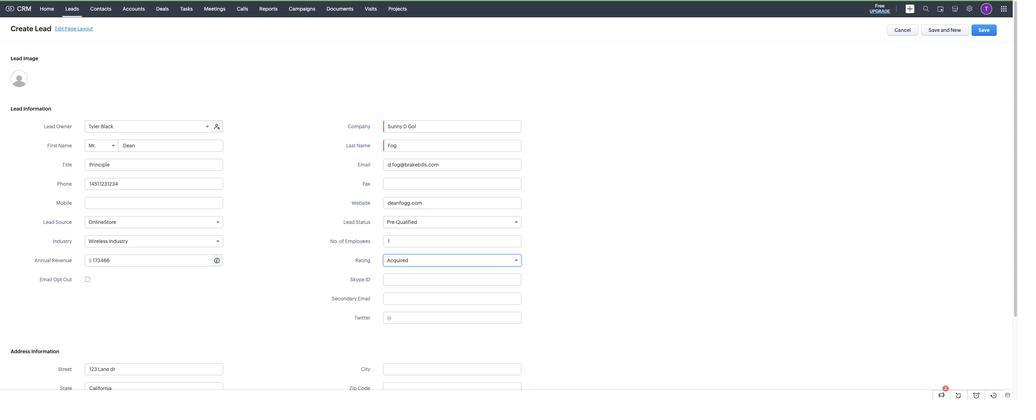 Task type: describe. For each thing, give the bounding box(es) containing it.
meetings
[[204, 6, 226, 12]]

profile element
[[977, 0, 997, 17]]

$
[[89, 258, 92, 264]]

secondary
[[332, 296, 357, 302]]

lead source
[[43, 220, 72, 225]]

skype
[[350, 277, 364, 283]]

pre-
[[387, 220, 396, 225]]

meetings link
[[198, 0, 231, 17]]

reports
[[259, 6, 278, 12]]

name for first name
[[58, 143, 72, 149]]

lead image
[[11, 56, 38, 61]]

fax
[[363, 181, 370, 187]]

email for email
[[358, 162, 370, 168]]

secondary email
[[332, 296, 370, 302]]

lead for lead information
[[11, 106, 22, 112]]

documents
[[327, 6, 353, 12]]

visits link
[[359, 0, 383, 17]]

image
[[23, 56, 38, 61]]

city
[[361, 367, 370, 372]]

out
[[63, 277, 72, 283]]

Tyler Black field
[[85, 121, 212, 132]]

Pre-Qualified field
[[383, 216, 521, 228]]

lead information
[[11, 106, 51, 112]]

edit
[[55, 26, 64, 31]]

first name
[[47, 143, 72, 149]]

and
[[941, 27, 950, 33]]

onlinestore
[[89, 220, 116, 225]]

search element
[[919, 0, 933, 17]]

mr.
[[89, 143, 96, 149]]

contacts
[[90, 6, 111, 12]]

last name
[[346, 143, 370, 149]]

layout
[[77, 26, 93, 31]]

industry inside field
[[109, 239, 128, 244]]

free upgrade
[[870, 3, 890, 14]]

employees
[[345, 239, 370, 244]]

tasks
[[180, 6, 193, 12]]

no. of employees
[[330, 239, 370, 244]]

projects
[[388, 6, 407, 12]]

page
[[65, 26, 76, 31]]

calls link
[[231, 0, 254, 17]]

deals
[[156, 6, 169, 12]]

lead status
[[343, 220, 370, 225]]

wireless industry
[[89, 239, 128, 244]]

leads
[[65, 6, 79, 12]]

information for lead information
[[23, 106, 51, 112]]

opt
[[53, 277, 62, 283]]

name for last name
[[357, 143, 370, 149]]

save button
[[972, 24, 997, 36]]

address information
[[11, 349, 59, 355]]

home link
[[34, 0, 60, 17]]

Acquired field
[[383, 255, 521, 267]]

calls
[[237, 6, 248, 12]]

pre-qualified
[[387, 220, 417, 225]]

@
[[387, 315, 392, 321]]

calendar image
[[938, 6, 944, 12]]

no.
[[330, 239, 338, 244]]

revenue
[[52, 258, 72, 264]]

visits
[[365, 6, 377, 12]]

annual revenue
[[35, 258, 72, 264]]

campaigns link
[[283, 0, 321, 17]]

reports link
[[254, 0, 283, 17]]

OnlineStore field
[[85, 216, 223, 228]]

zip code
[[349, 386, 370, 392]]

tyler
[[89, 124, 100, 129]]

projects link
[[383, 0, 413, 17]]

image image
[[11, 70, 28, 87]]

skype id
[[350, 277, 370, 283]]

company
[[348, 124, 370, 129]]

leads link
[[60, 0, 85, 17]]

edit page layout link
[[55, 26, 93, 31]]

deals link
[[151, 0, 175, 17]]

Mr. field
[[85, 140, 118, 151]]

contacts link
[[85, 0, 117, 17]]

email for email opt out
[[40, 277, 52, 283]]

1 industry from the left
[[53, 239, 72, 244]]

mobile
[[56, 200, 72, 206]]

acquired
[[387, 258, 408, 264]]

save for save and new
[[929, 27, 940, 33]]

Wireless Industry field
[[85, 236, 223, 248]]

annual
[[35, 258, 51, 264]]

street
[[58, 367, 72, 372]]



Task type: vqa. For each thing, say whether or not it's contained in the screenshot.
based
no



Task type: locate. For each thing, give the bounding box(es) containing it.
industry right wireless
[[109, 239, 128, 244]]

None text field
[[119, 140, 223, 151], [383, 159, 521, 171], [85, 178, 223, 190], [383, 178, 521, 190], [383, 197, 521, 209], [383, 236, 521, 248], [93, 255, 223, 266], [393, 313, 521, 324], [383, 383, 521, 395], [119, 140, 223, 151], [383, 159, 521, 171], [85, 178, 223, 190], [383, 178, 521, 190], [383, 197, 521, 209], [383, 236, 521, 248], [93, 255, 223, 266], [393, 313, 521, 324], [383, 383, 521, 395]]

lead owner
[[44, 124, 72, 129]]

lead for lead image
[[11, 56, 22, 61]]

cancel
[[895, 27, 911, 33]]

create menu element
[[901, 0, 919, 17]]

email
[[358, 162, 370, 168], [40, 277, 52, 283], [358, 296, 370, 302]]

save
[[929, 27, 940, 33], [979, 27, 990, 33]]

tasks link
[[175, 0, 198, 17]]

lead for lead source
[[43, 220, 55, 225]]

information for address information
[[31, 349, 59, 355]]

new
[[951, 27, 961, 33]]

0 vertical spatial email
[[358, 162, 370, 168]]

2 industry from the left
[[109, 239, 128, 244]]

save down profile icon on the right top
[[979, 27, 990, 33]]

lead left status on the bottom left
[[343, 220, 355, 225]]

twitter
[[355, 315, 370, 321]]

save and new
[[929, 27, 961, 33]]

first
[[47, 143, 57, 149]]

information up lead owner
[[23, 106, 51, 112]]

None text field
[[383, 121, 521, 132], [383, 140, 521, 152], [85, 159, 223, 171], [85, 197, 223, 209], [383, 274, 521, 286], [383, 293, 521, 305], [85, 364, 223, 376], [383, 364, 521, 376], [85, 383, 223, 395], [383, 121, 521, 132], [383, 140, 521, 152], [85, 159, 223, 171], [85, 197, 223, 209], [383, 274, 521, 286], [383, 293, 521, 305], [85, 364, 223, 376], [383, 364, 521, 376], [85, 383, 223, 395]]

status
[[356, 220, 370, 225]]

wireless
[[89, 239, 108, 244]]

save inside "button"
[[979, 27, 990, 33]]

email up twitter
[[358, 296, 370, 302]]

create lead edit page layout
[[11, 24, 93, 33]]

1 horizontal spatial save
[[979, 27, 990, 33]]

2
[[945, 387, 947, 391]]

tyler black
[[89, 124, 113, 129]]

save for save
[[979, 27, 990, 33]]

save inside button
[[929, 27, 940, 33]]

name
[[58, 143, 72, 149], [357, 143, 370, 149]]

1 vertical spatial information
[[31, 349, 59, 355]]

state
[[60, 386, 72, 392]]

0 horizontal spatial save
[[929, 27, 940, 33]]

email opt out
[[40, 277, 72, 283]]

create
[[11, 24, 33, 33]]

address
[[11, 349, 30, 355]]

lead left edit
[[35, 24, 51, 33]]

home
[[40, 6, 54, 12]]

source
[[56, 220, 72, 225]]

1 name from the left
[[58, 143, 72, 149]]

black
[[101, 124, 113, 129]]

owner
[[56, 124, 72, 129]]

lead down image
[[11, 106, 22, 112]]

documents link
[[321, 0, 359, 17]]

website
[[352, 200, 370, 206]]

lead left source
[[43, 220, 55, 225]]

rating
[[355, 258, 370, 264]]

free
[[875, 3, 885, 9]]

accounts
[[123, 6, 145, 12]]

accounts link
[[117, 0, 151, 17]]

zip
[[349, 386, 357, 392]]

last
[[346, 143, 356, 149]]

name right first on the left top of page
[[58, 143, 72, 149]]

save left and
[[929, 27, 940, 33]]

id
[[365, 277, 370, 283]]

lead
[[35, 24, 51, 33], [11, 56, 22, 61], [11, 106, 22, 112], [44, 124, 55, 129], [43, 220, 55, 225], [343, 220, 355, 225]]

create menu image
[[906, 4, 915, 13]]

email left opt
[[40, 277, 52, 283]]

save and new button
[[921, 24, 969, 36]]

lead for lead status
[[343, 220, 355, 225]]

code
[[358, 386, 370, 392]]

upgrade
[[870, 9, 890, 14]]

information
[[23, 106, 51, 112], [31, 349, 59, 355]]

0 horizontal spatial name
[[58, 143, 72, 149]]

lead left owner
[[44, 124, 55, 129]]

1 horizontal spatial name
[[357, 143, 370, 149]]

crm
[[17, 5, 31, 12]]

1 save from the left
[[929, 27, 940, 33]]

0 horizontal spatial industry
[[53, 239, 72, 244]]

industry up revenue
[[53, 239, 72, 244]]

lead left the image
[[11, 56, 22, 61]]

None field
[[383, 121, 521, 132]]

1 horizontal spatial industry
[[109, 239, 128, 244]]

search image
[[923, 6, 929, 12]]

cancel button
[[887, 24, 918, 36]]

qualified
[[396, 220, 417, 225]]

crm link
[[6, 5, 31, 12]]

campaigns
[[289, 6, 315, 12]]

profile image
[[981, 3, 992, 14]]

0 vertical spatial information
[[23, 106, 51, 112]]

of
[[339, 239, 344, 244]]

1 vertical spatial email
[[40, 277, 52, 283]]

name right last
[[357, 143, 370, 149]]

title
[[62, 162, 72, 168]]

lead for lead owner
[[44, 124, 55, 129]]

phone
[[57, 181, 72, 187]]

2 name from the left
[[357, 143, 370, 149]]

2 vertical spatial email
[[358, 296, 370, 302]]

email up 'fax'
[[358, 162, 370, 168]]

2 save from the left
[[979, 27, 990, 33]]

information right 'address' at the left bottom of page
[[31, 349, 59, 355]]



